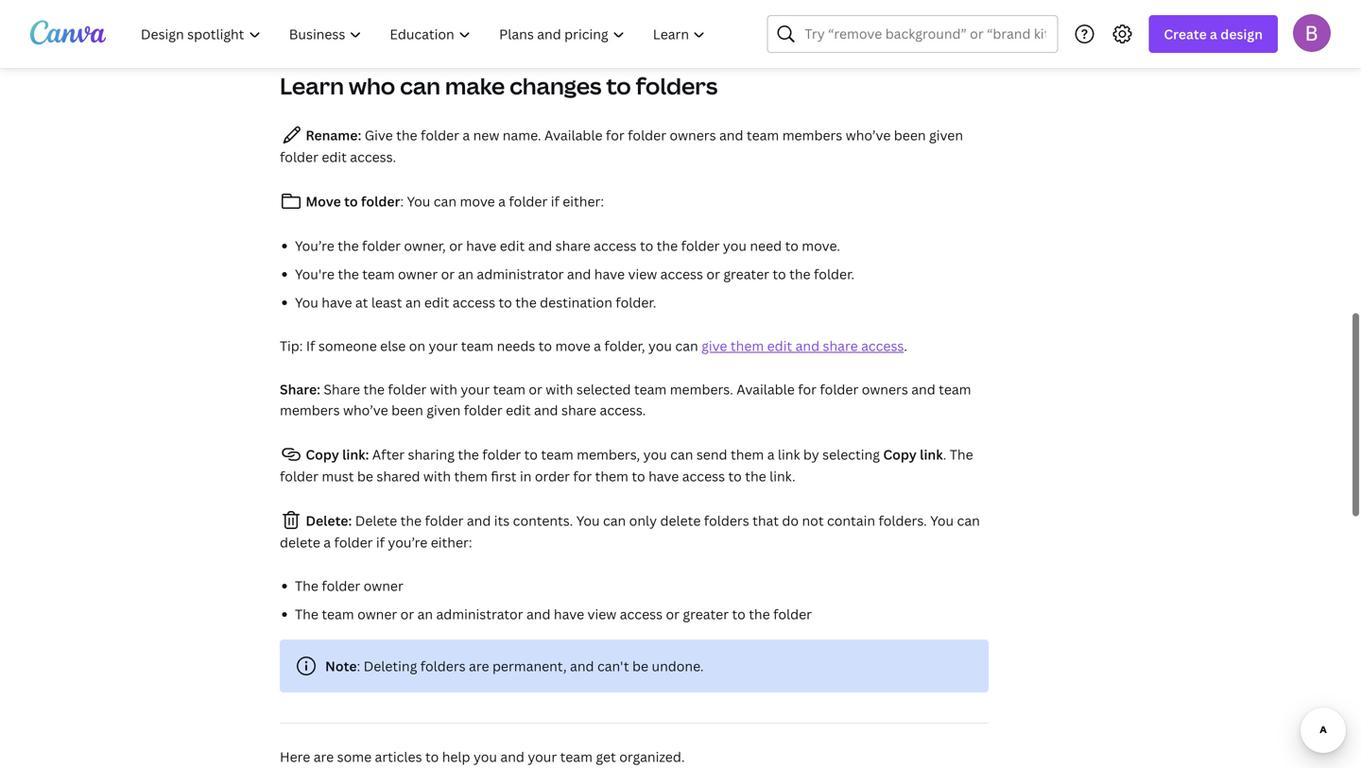 Task type: describe. For each thing, give the bounding box(es) containing it.
tip: if someone else on your team needs to move a folder, you can give them edit and share access .
[[280, 337, 908, 355]]

them left first
[[454, 468, 488, 486]]

the inside share the folder with your team or with selected team members. available for folder owners and team members who've been given folder edit and share access.
[[364, 381, 385, 399]]

an for administrator
[[418, 606, 433, 624]]

some
[[337, 748, 372, 766]]

create
[[1164, 25, 1207, 43]]

access. inside share the folder with your team or with selected team members. available for folder owners and team members who've been given folder edit and share access.
[[600, 401, 646, 419]]

or down owner,
[[441, 265, 455, 283]]

bob builder image
[[1293, 14, 1331, 52]]

0 vertical spatial are
[[469, 658, 489, 676]]

order
[[535, 468, 570, 486]]

0 vertical spatial delete
[[660, 512, 701, 530]]

share inside share the folder with your team or with selected team members. available for folder owners and team members who've been given folder edit and share access.
[[562, 401, 597, 419]]

0 vertical spatial your
[[429, 337, 458, 355]]

or right owner,
[[449, 237, 463, 255]]

edit inside give the folder a new name. available for folder owners and team members who've been given folder edit access.
[[322, 148, 347, 166]]

you're
[[295, 237, 334, 255]]

owner for folder
[[364, 577, 404, 595]]

note
[[325, 658, 357, 676]]

delete
[[355, 512, 397, 530]]

learn
[[280, 70, 344, 101]]

for inside share the folder with your team or with selected team members. available for folder owners and team members who've been given folder edit and share access.
[[798, 381, 817, 399]]

create a design
[[1164, 25, 1263, 43]]

. the folder must be shared with them first in order for them to have access to the link.
[[280, 446, 974, 486]]

1 vertical spatial share
[[823, 337, 858, 355]]

0 vertical spatial greater
[[724, 265, 770, 283]]

1 vertical spatial are
[[314, 748, 334, 766]]

have down move to folder : you can move a folder if either:
[[466, 237, 497, 255]]

1 link from the left
[[778, 446, 800, 464]]

selecting
[[823, 446, 880, 464]]

else
[[380, 337, 406, 355]]

them right give
[[731, 337, 764, 355]]

after
[[372, 446, 405, 464]]

you have at least an edit access to the destination folder.
[[295, 294, 657, 312]]

1 vertical spatial delete
[[280, 534, 320, 552]]

who
[[349, 70, 395, 101]]

you right folder,
[[649, 337, 672, 355]]

can left only
[[603, 512, 626, 530]]

or up undone.
[[666, 606, 680, 624]]

needs
[[497, 337, 535, 355]]

the for the team owner or an administrator and have view access or greater to the folder
[[295, 606, 319, 624]]

share the folder with your team or with selected team members. available for folder owners and team members who've been given folder edit and share access.
[[280, 381, 972, 419]]

note : deleting folders are permanent, and can't be undone.
[[325, 658, 704, 676]]

link.
[[770, 468, 796, 486]]

who've inside give the folder a new name. available for folder owners and team members who've been given folder edit access.
[[846, 126, 891, 144]]

2 copy from the left
[[883, 446, 917, 464]]

or up the deleting
[[401, 606, 414, 624]]

its
[[494, 512, 510, 530]]

0 vertical spatial folders
[[636, 70, 718, 101]]

permanent,
[[493, 658, 567, 676]]

the for the folder owner
[[295, 577, 319, 595]]

name.
[[503, 126, 541, 144]]

make
[[445, 70, 505, 101]]

copy link: after sharing the folder to team members, you can send them a link by selecting copy link
[[303, 446, 943, 464]]

a inside create a design dropdown button
[[1210, 25, 1218, 43]]

only
[[629, 512, 657, 530]]

or inside share the folder with your team or with selected team members. available for folder owners and team members who've been given folder edit and share access.
[[529, 381, 543, 399]]

delete the folder and its contents. you can only delete folders that do not contain folders. you can delete a folder if you're either:
[[280, 512, 980, 552]]

owner for team
[[357, 606, 397, 624]]

members inside give the folder a new name. available for folder owners and team members who've been given folder edit access.
[[783, 126, 843, 144]]

share
[[324, 381, 360, 399]]

if
[[306, 337, 315, 355]]

2 horizontal spatial your
[[528, 748, 557, 766]]

edit right give
[[767, 337, 793, 355]]

in
[[520, 468, 532, 486]]

and inside give the folder a new name. available for folder owners and team members who've been given folder edit access.
[[720, 126, 744, 144]]

. inside . the folder must be shared with them first in order for them to have access to the link.
[[943, 446, 947, 464]]

you right contents.
[[576, 512, 600, 530]]

you down you're
[[295, 294, 318, 312]]

them down members, at the bottom left of page
[[595, 468, 629, 486]]

need
[[750, 237, 782, 255]]

organized.
[[620, 748, 685, 766]]

team inside give the folder a new name. available for folder owners and team members who've been given folder edit access.
[[747, 126, 779, 144]]

selected
[[577, 381, 631, 399]]

been inside share the folder with your team or with selected team members. available for folder owners and team members who've been given folder edit and share access.
[[392, 401, 423, 419]]

given inside share the folder with your team or with selected team members. available for folder owners and team members who've been given folder edit and share access.
[[427, 401, 461, 419]]

a inside give the folder a new name. available for folder owners and team members who've been given folder edit access.
[[463, 126, 470, 144]]

folders inside delete the folder and its contents. you can only delete folders that do not contain folders. you can delete a folder if you're either:
[[704, 512, 749, 530]]

a left folder,
[[594, 337, 601, 355]]

you right members, at the bottom left of page
[[644, 446, 667, 464]]

someone
[[319, 337, 377, 355]]

changes
[[510, 70, 602, 101]]

1 horizontal spatial :
[[400, 192, 404, 210]]

owner,
[[404, 237, 446, 255]]

for inside . the folder must be shared with them first in order for them to have access to the link.
[[573, 468, 592, 486]]

at
[[355, 294, 368, 312]]

Try "remove background" or "brand kit" search field
[[805, 16, 1046, 52]]

top level navigation element
[[129, 15, 722, 53]]

learn who can make changes to folders
[[280, 70, 718, 101]]

either: inside delete the folder and its contents. you can only delete folders that do not contain folders. you can delete a folder if you're either:
[[431, 534, 472, 552]]

members,
[[577, 446, 640, 464]]

if inside delete the folder and its contents. you can only delete folders that do not contain folders. you can delete a folder if you're either:
[[376, 534, 385, 552]]

by
[[804, 446, 820, 464]]

have inside . the folder must be shared with them first in order for them to have access to the link.
[[649, 468, 679, 486]]

2 vertical spatial folders
[[421, 658, 466, 676]]

rename:
[[303, 126, 361, 144]]

with up sharing
[[430, 381, 458, 399]]

you're
[[388, 534, 428, 552]]

undone.
[[652, 658, 704, 676]]

you're the team owner or an administrator and have view access or greater to the folder.
[[295, 265, 855, 283]]

or up give
[[707, 265, 720, 283]]

destination
[[540, 294, 613, 312]]

the folder owner
[[295, 577, 404, 595]]

0 vertical spatial an
[[458, 265, 474, 283]]

tip:
[[280, 337, 303, 355]]

link:
[[342, 446, 369, 464]]

who've inside share the folder with your team or with selected team members. available for folder owners and team members who've been given folder edit and share access.
[[343, 401, 388, 419]]

contain
[[827, 512, 876, 530]]

design
[[1221, 25, 1263, 43]]

1 copy from the left
[[306, 446, 339, 464]]



Task type: locate. For each thing, give the bounding box(es) containing it.
delete down delete:
[[280, 534, 320, 552]]

and inside delete the folder and its contents. you can only delete folders that do not contain folders. you can delete a folder if you're either:
[[467, 512, 491, 530]]

0 horizontal spatial either:
[[431, 534, 472, 552]]

folder. down the move.
[[814, 265, 855, 283]]

1 horizontal spatial given
[[929, 126, 964, 144]]

0 horizontal spatial move
[[460, 192, 495, 210]]

0 vertical spatial available
[[545, 126, 603, 144]]

1 horizontal spatial are
[[469, 658, 489, 676]]

a down delete:
[[324, 534, 331, 552]]

with
[[430, 381, 458, 399], [546, 381, 573, 399], [424, 468, 451, 486]]

with down sharing
[[424, 468, 451, 486]]

view up can't
[[588, 606, 617, 624]]

you right folders.
[[931, 512, 954, 530]]

administrator up "you have at least an edit access to the destination folder."
[[477, 265, 564, 283]]

with inside . the folder must be shared with them first in order for them to have access to the link.
[[424, 468, 451, 486]]

you up owner,
[[407, 192, 431, 210]]

1 vertical spatial be
[[633, 658, 649, 676]]

1 vertical spatial access.
[[600, 401, 646, 419]]

your right on at the left of the page
[[429, 337, 458, 355]]

either: right you're
[[431, 534, 472, 552]]

not
[[802, 512, 824, 530]]

greater up undone.
[[683, 606, 729, 624]]

you're
[[295, 265, 335, 283]]

1 horizontal spatial if
[[551, 192, 560, 210]]

1 horizontal spatial .
[[943, 446, 947, 464]]

link left the 'by'
[[778, 446, 800, 464]]

0 horizontal spatial given
[[427, 401, 461, 419]]

give
[[365, 126, 393, 144]]

1 horizontal spatial be
[[633, 658, 649, 676]]

1 vertical spatial :
[[357, 658, 360, 676]]

1 horizontal spatial members
[[783, 126, 843, 144]]

a
[[1210, 25, 1218, 43], [463, 126, 470, 144], [498, 192, 506, 210], [594, 337, 601, 355], [767, 446, 775, 464], [324, 534, 331, 552]]

view up folder,
[[628, 265, 657, 283]]

move to folder : you can move a folder if either:
[[303, 192, 604, 210]]

the
[[950, 446, 974, 464], [295, 577, 319, 595], [295, 606, 319, 624]]

here are some articles to help you and your team get organized.
[[280, 748, 685, 766]]

can
[[400, 70, 441, 101], [434, 192, 457, 210], [676, 337, 698, 355], [671, 446, 693, 464], [603, 512, 626, 530], [957, 512, 980, 530]]

greater
[[724, 265, 770, 283], [683, 606, 729, 624]]

the team owner or an administrator and have view access or greater to the folder
[[295, 606, 812, 624]]

greater down the need
[[724, 265, 770, 283]]

get
[[596, 748, 616, 766]]

your
[[429, 337, 458, 355], [461, 381, 490, 399], [528, 748, 557, 766]]

1 vertical spatial members
[[280, 401, 340, 419]]

give the folder a new name. available for folder owners and team members who've been given folder edit access.
[[280, 126, 964, 166]]

owners inside share the folder with your team or with selected team members. available for folder owners and team members who've been given folder edit and share access.
[[862, 381, 909, 399]]

owner down owner,
[[398, 265, 438, 283]]

0 horizontal spatial copy
[[306, 446, 339, 464]]

have up the permanent,
[[554, 606, 584, 624]]

edit up on at the left of the page
[[424, 294, 449, 312]]

access. inside give the folder a new name. available for folder owners and team members who've been given folder edit access.
[[350, 148, 396, 166]]

1 horizontal spatial move
[[555, 337, 591, 355]]

edit
[[322, 148, 347, 166], [500, 237, 525, 255], [424, 294, 449, 312], [767, 337, 793, 355], [506, 401, 531, 419]]

be inside . the folder must be shared with them first in order for them to have access to the link.
[[357, 468, 373, 486]]

given
[[929, 126, 964, 144], [427, 401, 461, 419]]

create a design button
[[1149, 15, 1278, 53]]

0 vertical spatial administrator
[[477, 265, 564, 283]]

are
[[469, 658, 489, 676], [314, 748, 334, 766]]

1 vertical spatial been
[[392, 401, 423, 419]]

1 vertical spatial administrator
[[436, 606, 523, 624]]

0 horizontal spatial be
[[357, 468, 373, 486]]

owner
[[398, 265, 438, 283], [364, 577, 404, 595], [357, 606, 397, 624]]

for inside give the folder a new name. available for folder owners and team members who've been given folder edit access.
[[606, 126, 625, 144]]

be down link:
[[357, 468, 373, 486]]

0 vertical spatial given
[[929, 126, 964, 144]]

for down give them edit and share access link on the right top of page
[[798, 381, 817, 399]]

your down "you have at least an edit access to the destination folder."
[[461, 381, 490, 399]]

link up folders.
[[920, 446, 943, 464]]

delete:
[[303, 512, 352, 530]]

either: up you're the folder owner, or have edit and share access to the folder you need to move.
[[563, 192, 604, 210]]

the inside . the folder must be shared with them first in order for them to have access to the link.
[[745, 468, 767, 486]]

0 vertical spatial move
[[460, 192, 495, 210]]

an
[[458, 265, 474, 283], [406, 294, 421, 312], [418, 606, 433, 624]]

owners inside give the folder a new name. available for folder owners and team members who've been given folder edit access.
[[670, 126, 716, 144]]

an up "you have at least an edit access to the destination folder."
[[458, 265, 474, 283]]

0 horizontal spatial who've
[[343, 401, 388, 419]]

0 vertical spatial .
[[904, 337, 908, 355]]

or
[[449, 237, 463, 255], [441, 265, 455, 283], [707, 265, 720, 283], [529, 381, 543, 399], [401, 606, 414, 624], [666, 606, 680, 624]]

members inside share the folder with your team or with selected team members. available for folder owners and team members who've been given folder edit and share access.
[[280, 401, 340, 419]]

: left the deleting
[[357, 658, 360, 676]]

delete right only
[[660, 512, 701, 530]]

a left design
[[1210, 25, 1218, 43]]

your left the get
[[528, 748, 557, 766]]

on
[[409, 337, 426, 355]]

0 horizontal spatial view
[[588, 606, 617, 624]]

owner down the folder owner
[[357, 606, 397, 624]]

shared
[[377, 468, 420, 486]]

2 vertical spatial an
[[418, 606, 433, 624]]

0 horizontal spatial .
[[904, 337, 908, 355]]

0 horizontal spatial folder.
[[616, 294, 657, 312]]

move.
[[802, 237, 841, 255]]

1 horizontal spatial for
[[606, 126, 625, 144]]

been
[[894, 126, 926, 144], [392, 401, 423, 419]]

1 vertical spatial who've
[[343, 401, 388, 419]]

have left at
[[322, 294, 352, 312]]

be right can't
[[633, 658, 649, 676]]

give
[[702, 337, 728, 355]]

access. down give
[[350, 148, 396, 166]]

1 horizontal spatial your
[[461, 381, 490, 399]]

0 vertical spatial owners
[[670, 126, 716, 144]]

1 vertical spatial .
[[943, 446, 947, 464]]

1 horizontal spatial who've
[[846, 126, 891, 144]]

available
[[545, 126, 603, 144], [737, 381, 795, 399]]

you
[[723, 237, 747, 255], [649, 337, 672, 355], [644, 446, 667, 464], [474, 748, 497, 766]]

0 horizontal spatial members
[[280, 401, 340, 419]]

edit down rename:
[[322, 148, 347, 166]]

if up you're the folder owner, or have edit and share access to the folder you need to move.
[[551, 192, 560, 210]]

1 horizontal spatial either:
[[563, 192, 604, 210]]

been inside give the folder a new name. available for folder owners and team members who've been given folder edit access.
[[894, 126, 926, 144]]

sharing
[[408, 446, 455, 464]]

1 horizontal spatial access.
[[600, 401, 646, 419]]

1 vertical spatial owners
[[862, 381, 909, 399]]

1 horizontal spatial folder.
[[814, 265, 855, 283]]

administrator up 'note : deleting folders are permanent, and can't be undone.'
[[436, 606, 523, 624]]

1 vertical spatial view
[[588, 606, 617, 624]]

folders up give the folder a new name. available for folder owners and team members who've been given folder edit access.
[[636, 70, 718, 101]]

them right the send
[[731, 446, 764, 464]]

new
[[473, 126, 500, 144]]

you right help at the bottom left of page
[[474, 748, 497, 766]]

the inside delete the folder and its contents. you can only delete folders that do not contain folders. you can delete a folder if you're either:
[[401, 512, 422, 530]]

edit up "you have at least an edit access to the destination folder."
[[500, 237, 525, 255]]

articles
[[375, 748, 422, 766]]

a inside delete the folder and its contents. you can only delete folders that do not contain folders. you can delete a folder if you're either:
[[324, 534, 331, 552]]

1 vertical spatial available
[[737, 381, 795, 399]]

available inside give the folder a new name. available for folder owners and team members who've been given folder edit access.
[[545, 126, 603, 144]]

given inside give the folder a new name. available for folder owners and team members who've been given folder edit access.
[[929, 126, 964, 144]]

a down new
[[498, 192, 506, 210]]

either:
[[563, 192, 604, 210], [431, 534, 472, 552]]

and
[[720, 126, 744, 144], [528, 237, 552, 255], [567, 265, 591, 283], [796, 337, 820, 355], [912, 381, 936, 399], [534, 401, 558, 419], [467, 512, 491, 530], [527, 606, 551, 624], [570, 658, 594, 676], [501, 748, 525, 766]]

0 vertical spatial been
[[894, 126, 926, 144]]

0 horizontal spatial owners
[[670, 126, 716, 144]]

share
[[556, 237, 591, 255], [823, 337, 858, 355], [562, 401, 597, 419]]

0 horizontal spatial access.
[[350, 148, 396, 166]]

can left give
[[676, 337, 698, 355]]

share:
[[280, 381, 320, 399]]

0 horizontal spatial your
[[429, 337, 458, 355]]

can right folders.
[[957, 512, 980, 530]]

move down new
[[460, 192, 495, 210]]

send
[[697, 446, 728, 464]]

first
[[491, 468, 517, 486]]

0 vertical spatial :
[[400, 192, 404, 210]]

owner down you're
[[364, 577, 404, 595]]

2 horizontal spatial for
[[798, 381, 817, 399]]

0 vertical spatial for
[[606, 126, 625, 144]]

can left the send
[[671, 446, 693, 464]]

if down delete
[[376, 534, 385, 552]]

1 vertical spatial owner
[[364, 577, 404, 595]]

0 vertical spatial owner
[[398, 265, 438, 283]]

0 horizontal spatial delete
[[280, 534, 320, 552]]

folders left that in the bottom right of the page
[[704, 512, 749, 530]]

access inside . the folder must be shared with them first in order for them to have access to the link.
[[682, 468, 725, 486]]

0 vertical spatial if
[[551, 192, 560, 210]]

members
[[783, 126, 843, 144], [280, 401, 340, 419]]

1 vertical spatial greater
[[683, 606, 729, 624]]

edit down needs
[[506, 401, 531, 419]]

0 vertical spatial members
[[783, 126, 843, 144]]

0 vertical spatial either:
[[563, 192, 604, 210]]

0 vertical spatial the
[[950, 446, 974, 464]]

have down copy link: after sharing the folder to team members, you can send them a link by selecting copy link
[[649, 468, 679, 486]]

an for edit
[[406, 294, 421, 312]]

0 vertical spatial be
[[357, 468, 373, 486]]

copy right selecting
[[883, 446, 917, 464]]

1 vertical spatial move
[[555, 337, 591, 355]]

0 horizontal spatial been
[[392, 401, 423, 419]]

folders
[[636, 70, 718, 101], [704, 512, 749, 530], [421, 658, 466, 676]]

have up destination
[[595, 265, 625, 283]]

for right name.
[[606, 126, 625, 144]]

folder inside . the folder must be shared with them first in order for them to have access to the link.
[[280, 468, 319, 486]]

copy up must
[[306, 446, 339, 464]]

edit inside share the folder with your team or with selected team members. available for folder owners and team members who've been given folder edit and share access.
[[506, 401, 531, 419]]

you're the folder owner, or have edit and share access to the folder you need to move.
[[295, 237, 841, 255]]

1 vertical spatial folder.
[[616, 294, 657, 312]]

can right the who
[[400, 70, 441, 101]]

can up owner,
[[434, 192, 457, 210]]

folder.
[[814, 265, 855, 283], [616, 294, 657, 312]]

an down you're
[[418, 606, 433, 624]]

1 horizontal spatial owners
[[862, 381, 909, 399]]

the
[[396, 126, 418, 144], [338, 237, 359, 255], [657, 237, 678, 255], [338, 265, 359, 283], [790, 265, 811, 283], [516, 294, 537, 312], [364, 381, 385, 399], [458, 446, 479, 464], [745, 468, 767, 486], [401, 512, 422, 530], [749, 606, 770, 624]]

can't
[[598, 658, 629, 676]]

1 vertical spatial given
[[427, 401, 461, 419]]

0 horizontal spatial if
[[376, 534, 385, 552]]

1 vertical spatial either:
[[431, 534, 472, 552]]

folders right the deleting
[[421, 658, 466, 676]]

0 vertical spatial folder.
[[814, 265, 855, 283]]

for
[[606, 126, 625, 144], [798, 381, 817, 399], [573, 468, 592, 486]]

a up link.
[[767, 446, 775, 464]]

: right move
[[400, 192, 404, 210]]

copy
[[306, 446, 339, 464], [883, 446, 917, 464]]

2 vertical spatial owner
[[357, 606, 397, 624]]

move down destination
[[555, 337, 591, 355]]

you left the need
[[723, 237, 747, 255]]

2 vertical spatial your
[[528, 748, 557, 766]]

here
[[280, 748, 310, 766]]

0 horizontal spatial for
[[573, 468, 592, 486]]

available down give them edit and share access link on the right top of page
[[737, 381, 795, 399]]

0 vertical spatial share
[[556, 237, 591, 255]]

available right name.
[[545, 126, 603, 144]]

owners
[[670, 126, 716, 144], [862, 381, 909, 399]]

0 vertical spatial access.
[[350, 148, 396, 166]]

1 horizontal spatial been
[[894, 126, 926, 144]]

folders.
[[879, 512, 927, 530]]

access. down selected
[[600, 401, 646, 419]]

1 horizontal spatial view
[[628, 265, 657, 283]]

for right "order"
[[573, 468, 592, 486]]

1 vertical spatial an
[[406, 294, 421, 312]]

that
[[753, 512, 779, 530]]

are right here
[[314, 748, 334, 766]]

folder. up folder,
[[616, 294, 657, 312]]

1 horizontal spatial copy
[[883, 446, 917, 464]]

view
[[628, 265, 657, 283], [588, 606, 617, 624]]

0 horizontal spatial link
[[778, 446, 800, 464]]

2 link from the left
[[920, 446, 943, 464]]

1 vertical spatial for
[[798, 381, 817, 399]]

with left selected
[[546, 381, 573, 399]]

must
[[322, 468, 354, 486]]

access.
[[350, 148, 396, 166], [600, 401, 646, 419]]

or down needs
[[529, 381, 543, 399]]

do
[[782, 512, 799, 530]]

have
[[466, 237, 497, 255], [595, 265, 625, 283], [322, 294, 352, 312], [649, 468, 679, 486], [554, 606, 584, 624]]

the inside give the folder a new name. available for folder owners and team members who've been given folder edit access.
[[396, 126, 418, 144]]

1 vertical spatial folders
[[704, 512, 749, 530]]

members.
[[670, 381, 734, 399]]

0 horizontal spatial are
[[314, 748, 334, 766]]

to
[[606, 70, 631, 101], [344, 192, 358, 210], [640, 237, 654, 255], [785, 237, 799, 255], [773, 265, 786, 283], [499, 294, 512, 312], [539, 337, 552, 355], [524, 446, 538, 464], [632, 468, 645, 486], [729, 468, 742, 486], [732, 606, 746, 624], [425, 748, 439, 766]]

move
[[306, 192, 341, 210]]

2 vertical spatial for
[[573, 468, 592, 486]]

an right the least
[[406, 294, 421, 312]]

folder,
[[605, 337, 645, 355]]

1 vertical spatial your
[[461, 381, 490, 399]]

a left new
[[463, 126, 470, 144]]

give them edit and share access link
[[702, 337, 904, 355]]

0 vertical spatial view
[[628, 265, 657, 283]]

the inside . the folder must be shared with them first in order for them to have access to the link.
[[950, 446, 974, 464]]

1 vertical spatial the
[[295, 577, 319, 595]]

them
[[731, 337, 764, 355], [731, 446, 764, 464], [454, 468, 488, 486], [595, 468, 629, 486]]

move
[[460, 192, 495, 210], [555, 337, 591, 355]]

deleting
[[364, 658, 417, 676]]

1 horizontal spatial link
[[920, 446, 943, 464]]

2 vertical spatial share
[[562, 401, 597, 419]]

are left the permanent,
[[469, 658, 489, 676]]

your inside share the folder with your team or with selected team members. available for folder owners and team members who've been given folder edit and share access.
[[461, 381, 490, 399]]

1 horizontal spatial available
[[737, 381, 795, 399]]

0 horizontal spatial :
[[357, 658, 360, 676]]

help
[[442, 748, 470, 766]]

available inside share the folder with your team or with selected team members. available for folder owners and team members who've been given folder edit and share access.
[[737, 381, 795, 399]]

1 horizontal spatial delete
[[660, 512, 701, 530]]

contents.
[[513, 512, 573, 530]]

you
[[407, 192, 431, 210], [295, 294, 318, 312], [576, 512, 600, 530], [931, 512, 954, 530]]

if
[[551, 192, 560, 210], [376, 534, 385, 552]]

least
[[371, 294, 402, 312]]

0 horizontal spatial available
[[545, 126, 603, 144]]



Task type: vqa. For each thing, say whether or not it's contained in the screenshot.
starred
no



